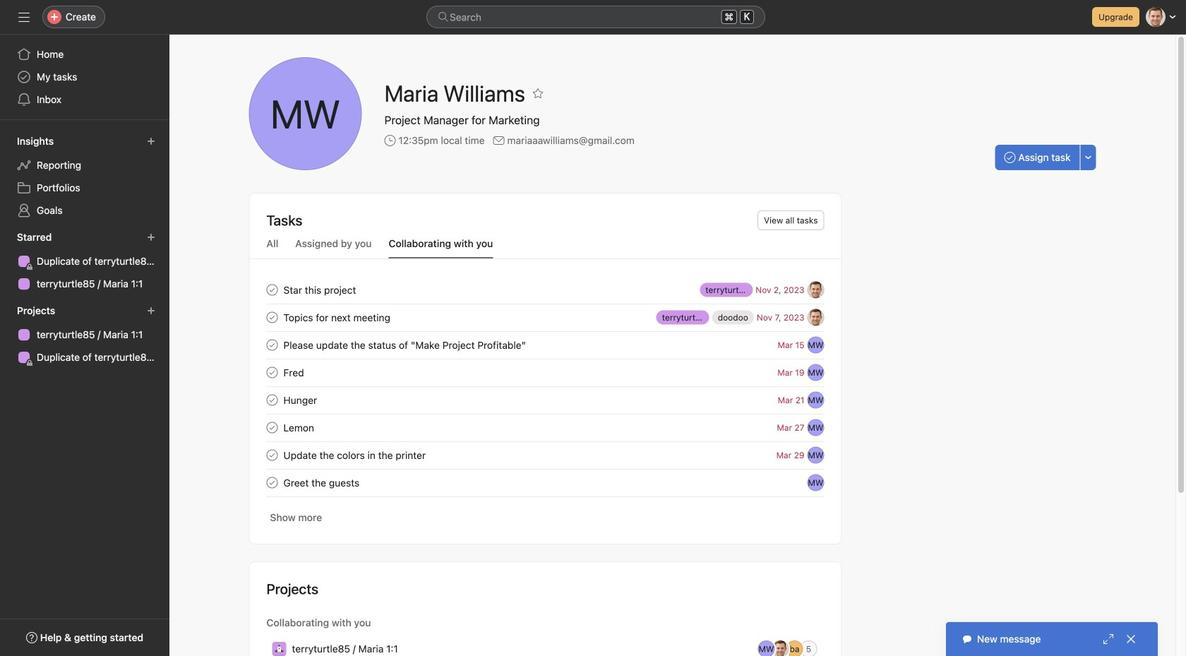 Task type: locate. For each thing, give the bounding box(es) containing it.
Mark complete checkbox
[[264, 309, 281, 326], [264, 364, 281, 381], [264, 392, 281, 409], [264, 419, 281, 436], [264, 447, 281, 464], [264, 474, 281, 491]]

3 list item from the top
[[250, 331, 841, 359]]

tasks tabs tab list
[[250, 236, 841, 259]]

toggle assignee popover image
[[808, 309, 824, 326], [808, 337, 824, 353], [808, 364, 824, 381], [808, 392, 824, 409], [808, 419, 824, 436], [808, 474, 824, 491]]

list item
[[250, 276, 841, 304], [250, 304, 841, 331], [250, 331, 841, 359], [250, 359, 841, 386], [250, 386, 841, 414], [250, 414, 841, 441], [250, 441, 841, 469], [250, 469, 841, 496], [250, 636, 841, 656]]

hide sidebar image
[[18, 11, 30, 23]]

1 vertical spatial mark complete checkbox
[[264, 337, 281, 353]]

7 list item from the top
[[250, 441, 841, 469]]

0 vertical spatial toggle assignee popover image
[[808, 281, 824, 298]]

new insights image
[[147, 137, 155, 145]]

1 toggle assignee popover image from the top
[[808, 281, 824, 298]]

4 mark complete checkbox from the top
[[264, 419, 281, 436]]

insights element
[[0, 129, 169, 225]]

2 mark complete checkbox from the top
[[264, 364, 281, 381]]

6 list item from the top
[[250, 414, 841, 441]]

mark complete checkbox for 1st mark complete icon from the bottom's toggle assignee popover image
[[264, 419, 281, 436]]

add items to starred image
[[147, 233, 155, 242]]

2 toggle assignee popover image from the top
[[808, 447, 824, 464]]

2 list item from the top
[[250, 304, 841, 331]]

toggle assignee popover image
[[808, 281, 824, 298], [808, 447, 824, 464]]

5 mark complete checkbox from the top
[[264, 447, 281, 464]]

4 list item from the top
[[250, 359, 841, 386]]

1 vertical spatial toggle assignee popover image
[[808, 447, 824, 464]]

3 mark complete checkbox from the top
[[264, 392, 281, 409]]

3 toggle assignee popover image from the top
[[808, 364, 824, 381]]

mark complete image
[[264, 309, 281, 326], [264, 364, 281, 381], [264, 447, 281, 464], [264, 474, 281, 491]]

mark complete image
[[264, 281, 281, 298], [264, 337, 281, 353], [264, 392, 281, 409], [264, 419, 281, 436]]

global element
[[0, 35, 169, 119]]

1 list item from the top
[[250, 276, 841, 304]]

4 toggle assignee popover image from the top
[[808, 392, 824, 409]]

mark complete checkbox for toggle assignee popover image for 3rd mark complete image from the bottom of the page
[[264, 364, 281, 381]]

Mark complete checkbox
[[264, 281, 281, 298], [264, 337, 281, 353]]

5 toggle assignee popover image from the top
[[808, 419, 824, 436]]

toggle assignee popover image for 1st mark complete icon from the bottom
[[808, 419, 824, 436]]

1 mark complete image from the top
[[264, 281, 281, 298]]

2 toggle assignee popover image from the top
[[808, 337, 824, 353]]

2 mark complete image from the top
[[264, 337, 281, 353]]

0 vertical spatial mark complete checkbox
[[264, 281, 281, 298]]

None field
[[427, 6, 766, 28]]

1 mark complete image from the top
[[264, 309, 281, 326]]



Task type: vqa. For each thing, say whether or not it's contained in the screenshot.
third list item from the bottom
yes



Task type: describe. For each thing, give the bounding box(es) containing it.
rocket image
[[275, 645, 284, 653]]

more options image
[[1084, 153, 1093, 162]]

mark complete checkbox for second toggle assignee popover icon from the top
[[264, 447, 281, 464]]

1 toggle assignee popover image from the top
[[808, 309, 824, 326]]

starred element
[[0, 225, 169, 298]]

new project or portfolio image
[[147, 306, 155, 315]]

6 toggle assignee popover image from the top
[[808, 474, 824, 491]]

5 list item from the top
[[250, 386, 841, 414]]

toggle assignee popover image for 3rd mark complete image from the bottom of the page
[[808, 364, 824, 381]]

Search tasks, projects, and more text field
[[427, 6, 766, 28]]

4 mark complete image from the top
[[264, 474, 281, 491]]

toggle assignee popover image for 3rd mark complete icon from the bottom
[[808, 337, 824, 353]]

close image
[[1126, 633, 1137, 645]]

3 mark complete image from the top
[[264, 392, 281, 409]]

add to starred image
[[532, 88, 544, 99]]

9 list item from the top
[[250, 636, 841, 656]]

toggle assignee popover image for third mark complete icon
[[808, 392, 824, 409]]

2 mark complete checkbox from the top
[[264, 337, 281, 353]]

3 mark complete image from the top
[[264, 447, 281, 464]]

expand new message image
[[1103, 633, 1114, 645]]

6 mark complete checkbox from the top
[[264, 474, 281, 491]]

mark complete checkbox for toggle assignee popover image related to third mark complete icon
[[264, 392, 281, 409]]

1 mark complete checkbox from the top
[[264, 309, 281, 326]]

2 mark complete image from the top
[[264, 364, 281, 381]]

projects element
[[0, 298, 169, 371]]

1 mark complete checkbox from the top
[[264, 281, 281, 298]]

4 mark complete image from the top
[[264, 419, 281, 436]]

8 list item from the top
[[250, 469, 841, 496]]



